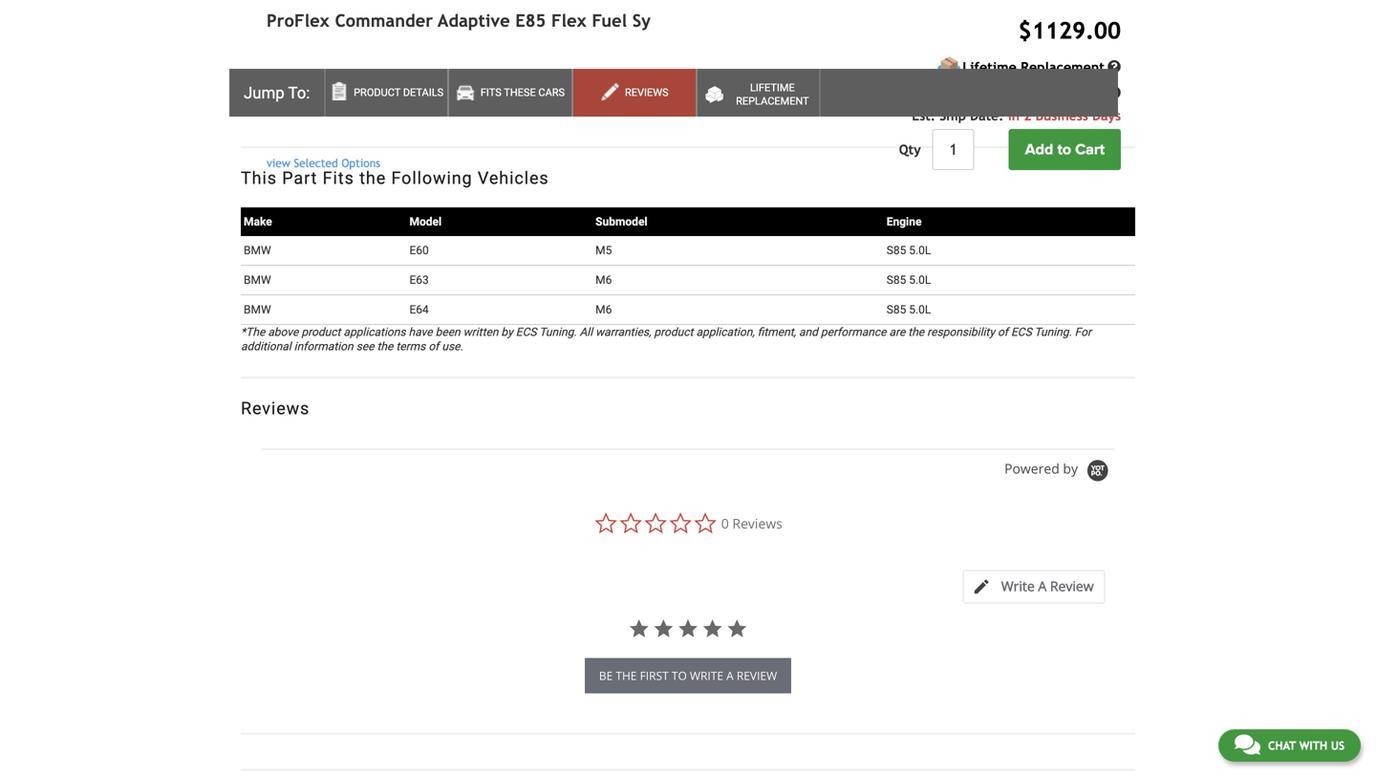 Task type: locate. For each thing, give the bounding box(es) containing it.
ecs right responsibility
[[1011, 325, 1032, 339]]

have
[[409, 325, 433, 339]]

0 horizontal spatial replacement
[[736, 95, 809, 107]]

no
[[255, 24, 270, 38]]

compatible down torque on
[[358, 24, 417, 38]]

write a review button
[[963, 570, 1106, 604]]

lifetime replacement up 2
[[963, 59, 1105, 75]]

5.0l for e63
[[909, 273, 932, 287]]

for
[[475, 96, 490, 109]]

1 vertical spatial reviews
[[241, 398, 310, 419]]

10%
[[265, 10, 286, 23]]

in inside 'compatible with power adders and bolt-ons proflex connect app provides accurate, real-time ethanol content on your iphone or android device via bluetooth cold start plus - improves fuel atomization for easier starting in cold weather'
[[569, 96, 578, 109]]

0 horizontal spatial e85
[[443, 10, 462, 23]]

your
[[605, 82, 627, 95]]

1 product from the left
[[301, 325, 341, 339]]

with up connect
[[317, 67, 338, 81]]

compatible inside the 7-10% more wheel hp and torque on e85 (dyno proven) no tuning required - compatible with stock or performance gas tunes; instantly adapts to new tunes
[[358, 24, 417, 38]]

2 m6 from the top
[[596, 303, 612, 316]]

product right warranties,
[[654, 325, 694, 339]]

0 vertical spatial proflex
[[267, 11, 330, 31]]

0 horizontal spatial in
[[569, 96, 578, 109]]

be
[[599, 668, 613, 684]]

1 horizontal spatial product
[[654, 325, 694, 339]]

following
[[391, 168, 473, 188]]

2 vertical spatial bmw
[[244, 303, 271, 316]]

powered
[[1005, 459, 1060, 477]]

1 horizontal spatial fits
[[481, 86, 502, 98]]

this product is lifetime replacement eligible image
[[938, 55, 961, 79]]

1 horizontal spatial by
[[1063, 459, 1078, 477]]

m5
[[596, 244, 612, 257]]

1 vertical spatial 5.0l
[[909, 273, 932, 287]]

0 vertical spatial fits
[[481, 86, 502, 98]]

1 horizontal spatial ecs
[[1011, 325, 1032, 339]]

tuning. left all
[[539, 325, 577, 339]]

compatible
[[358, 24, 417, 38], [255, 67, 314, 81]]

1 vertical spatial compatible
[[255, 67, 314, 81]]

lifetime right this product is lifetime replacement eligible image
[[963, 59, 1017, 75]]

1 vertical spatial or
[[668, 82, 679, 95]]

s85 5.0l for e63
[[887, 273, 932, 287]]

with
[[420, 24, 441, 38], [317, 67, 338, 81], [1300, 739, 1328, 752]]

replacement right android
[[736, 95, 809, 107]]

1 s85 from the top
[[887, 244, 907, 257]]

reviews down the additional
[[241, 398, 310, 419]]

with down torque on
[[420, 24, 441, 38]]

and inside the 7-10% more wheel hp and torque on e85 (dyno proven) no tuning required - compatible with stock or performance gas tunes; instantly adapts to new tunes
[[369, 10, 388, 23]]

time ethanol
[[482, 82, 545, 95]]

0 vertical spatial compatible
[[358, 24, 417, 38]]

write a review
[[1002, 577, 1094, 595]]

1 horizontal spatial and
[[413, 67, 432, 81]]

of right responsibility
[[998, 325, 1009, 339]]

m6 for e63
[[596, 273, 612, 287]]

2 horizontal spatial and
[[799, 325, 818, 339]]

performance left "are"
[[821, 325, 887, 339]]

2 bmw from the top
[[244, 273, 271, 287]]

2 vertical spatial with
[[1300, 739, 1328, 752]]

0 vertical spatial and
[[369, 10, 388, 23]]

product up information
[[301, 325, 341, 339]]

None text field
[[933, 129, 975, 170]]

the right 'be'
[[616, 668, 637, 684]]

the right selected on the left
[[360, 168, 386, 188]]

in left 2
[[1008, 108, 1020, 123]]

2
[[1024, 108, 1032, 123]]

replacement down the "1129.00"
[[1021, 59, 1105, 75]]

the
[[360, 168, 386, 188], [908, 325, 925, 339], [377, 340, 393, 353], [616, 668, 637, 684]]

tuning
[[273, 24, 305, 38]]

product
[[301, 325, 341, 339], [654, 325, 694, 339]]

2 s85 5.0l from the top
[[887, 273, 932, 287]]

1 horizontal spatial tuning.
[[1035, 325, 1072, 339]]

2 tuning. from the left
[[1035, 325, 1072, 339]]

2 star image from the left
[[653, 618, 674, 639]]

1 vertical spatial replacement
[[736, 95, 809, 107]]

1 horizontal spatial of
[[998, 325, 1009, 339]]

start
[[281, 96, 306, 109]]

compatible up start
[[255, 67, 314, 81]]

and
[[369, 10, 388, 23], [413, 67, 432, 81], [799, 325, 818, 339]]

0 horizontal spatial with
[[317, 67, 338, 81]]

star image
[[629, 618, 650, 639], [653, 618, 674, 639], [678, 618, 699, 639], [702, 618, 723, 639], [727, 618, 748, 639]]

1 vertical spatial and
[[413, 67, 432, 81]]

with inside 'compatible with power adders and bolt-ons proflex connect app provides accurate, real-time ethanol content on your iphone or android device via bluetooth cold start plus - improves fuel atomization for easier starting in cold weather'
[[317, 67, 338, 81]]

proflex commander adaptive e85 flex fuel system
[[267, 11, 691, 31]]

0 horizontal spatial reviews
[[241, 398, 310, 419]]

ons
[[458, 67, 477, 81]]

fitment,
[[758, 325, 796, 339]]

0 vertical spatial of
[[998, 325, 1009, 339]]

in
[[569, 96, 578, 109], [1008, 108, 1020, 123]]

1 vertical spatial with
[[317, 67, 338, 81]]

0 vertical spatial performance
[[488, 24, 554, 38]]

0 horizontal spatial product
[[301, 325, 341, 339]]

ecs right written
[[516, 325, 537, 339]]

1 vertical spatial m6
[[596, 303, 612, 316]]

0 horizontal spatial performance
[[488, 24, 554, 38]]

*the
[[241, 325, 265, 339]]

cold
[[580, 96, 602, 109]]

applications
[[344, 325, 406, 339]]

part
[[282, 168, 318, 188]]

2 s85 from the top
[[887, 273, 907, 287]]

m6
[[596, 273, 612, 287], [596, 303, 612, 316]]

and up the details
[[413, 67, 432, 81]]

or right iphone
[[668, 82, 679, 95]]

1 vertical spatial proflex
[[255, 82, 294, 95]]

0 horizontal spatial ecs
[[516, 325, 537, 339]]

2 question circle image from the top
[[1108, 86, 1121, 99]]

to right add
[[1058, 141, 1072, 159]]

us
[[1331, 739, 1345, 752]]

proflex inside 'compatible with power adders and bolt-ons proflex connect app provides accurate, real-time ethanol content on your iphone or android device via bluetooth cold start plus - improves fuel atomization for easier starting in cold weather'
[[255, 82, 294, 95]]

0 vertical spatial or
[[475, 24, 485, 38]]

0 horizontal spatial lifetime replacement
[[736, 82, 809, 107]]

e85
[[443, 10, 462, 23], [516, 11, 546, 31]]

by inside *the above product applications have been written by                 ecs tuning. all warranties, product application, fitment,                 and performance are the responsibility of ecs tuning.                 for additional information see the terms of use.
[[501, 325, 513, 339]]

1 vertical spatial lifetime replacement
[[736, 82, 809, 107]]

or
[[475, 24, 485, 38], [668, 82, 679, 95]]

2 vertical spatial s85
[[887, 303, 907, 316]]

and right wheel hp
[[369, 10, 388, 23]]

lifetime down tunes
[[750, 82, 795, 94]]

power
[[341, 67, 373, 81]]

to inside the 7-10% more wheel hp and torque on e85 (dyno proven) no tuning required - compatible with stock or performance gas tunes; instantly adapts to new tunes
[[696, 24, 706, 38]]

1 vertical spatial performance
[[821, 325, 887, 339]]

provides accurate,
[[364, 82, 457, 95]]

ecs
[[516, 325, 537, 339], [1011, 325, 1032, 339]]

with inside chat with us link
[[1300, 739, 1328, 752]]

1 5.0l from the top
[[909, 244, 932, 257]]

0 vertical spatial to
[[696, 24, 706, 38]]

ship
[[940, 108, 966, 123]]

0 vertical spatial with
[[420, 24, 441, 38]]

product details link
[[324, 69, 449, 117]]

s85 for e63
[[887, 273, 907, 287]]

(dyno
[[465, 10, 493, 23]]

est. ship date: in 2 business days
[[912, 108, 1121, 123]]

m6 down m5
[[596, 273, 612, 287]]

1 horizontal spatial e85
[[516, 11, 546, 31]]

1 vertical spatial by
[[1063, 459, 1078, 477]]

2 5.0l from the top
[[909, 273, 932, 287]]

5.0l
[[909, 244, 932, 257], [909, 273, 932, 287], [909, 303, 932, 316]]

the inside button
[[616, 668, 637, 684]]

question circle image
[[1108, 60, 1121, 74], [1108, 86, 1121, 99]]

3 bmw from the top
[[244, 303, 271, 316]]

0 horizontal spatial to
[[672, 668, 687, 684]]

vehicles
[[478, 168, 549, 188]]

1 vertical spatial s85 5.0l
[[887, 273, 932, 287]]

with for compatible
[[317, 67, 338, 81]]

e85 left gas
[[516, 11, 546, 31]]

with left us at the bottom of the page
[[1300, 739, 1328, 752]]

2 vertical spatial s85 5.0l
[[887, 303, 932, 316]]

cold
[[255, 96, 279, 109]]

proflex
[[267, 11, 330, 31], [255, 82, 294, 95]]

tunes; instantly adapts
[[578, 24, 693, 38]]

1 horizontal spatial replacement
[[1021, 59, 1105, 75]]

by right powered
[[1063, 459, 1078, 477]]

reviews right on
[[625, 86, 669, 98]]

of left use.
[[429, 340, 439, 353]]

options
[[342, 156, 381, 170]]

2 vertical spatial 5.0l
[[909, 303, 932, 316]]

in down content
[[569, 96, 578, 109]]

chat with us link
[[1219, 729, 1361, 762]]

lifetime replacement
[[963, 59, 1105, 75], [736, 82, 809, 107]]

fits inside fits these cars link
[[481, 86, 502, 98]]

and inside 'compatible with power adders and bolt-ons proflex connect app provides accurate, real-time ethanol content on your iphone or android device via bluetooth cold start plus - improves fuel atomization for easier starting in cold weather'
[[413, 67, 432, 81]]

1 horizontal spatial lifetime
[[963, 59, 1017, 75]]

more
[[289, 10, 315, 23]]

to left new
[[696, 24, 706, 38]]

1 vertical spatial question circle image
[[1108, 86, 1121, 99]]

1 horizontal spatial performance
[[821, 325, 887, 339]]

0 horizontal spatial lifetime
[[750, 82, 795, 94]]

and inside *the above product applications have been written by                 ecs tuning. all warranties, product application, fitment,                 and performance are the responsibility of ecs tuning.                 for additional information see the terms of use.
[[799, 325, 818, 339]]

0 horizontal spatial or
[[475, 24, 485, 38]]

1 vertical spatial bmw
[[244, 273, 271, 287]]

1 horizontal spatial or
[[668, 82, 679, 95]]

1 m6 from the top
[[596, 273, 612, 287]]

wheel hp
[[318, 10, 366, 23]]

fits these cars link
[[449, 69, 573, 117]]

be the first to write a review button
[[585, 658, 792, 694]]

system
[[633, 11, 691, 31]]

be the first to write a review
[[599, 668, 777, 684]]

2 horizontal spatial with
[[1300, 739, 1328, 752]]

1 vertical spatial to
[[1058, 141, 1072, 159]]

reviews right 0
[[733, 514, 783, 533]]

lifetime inside the lifetime replacement
[[750, 82, 795, 94]]

gas
[[556, 24, 575, 38]]

0 horizontal spatial by
[[501, 325, 513, 339]]

2 vertical spatial and
[[799, 325, 818, 339]]

with for chat
[[1300, 739, 1328, 752]]

0 horizontal spatial and
[[369, 10, 388, 23]]

0 vertical spatial s85 5.0l
[[887, 244, 932, 257]]

and for torque on
[[369, 10, 388, 23]]

all
[[580, 325, 593, 339]]

0 horizontal spatial of
[[429, 340, 439, 353]]

5.0l for e60
[[909, 244, 932, 257]]

0 vertical spatial reviews
[[625, 86, 669, 98]]

review
[[1051, 577, 1094, 595]]

by
[[501, 325, 513, 339], [1063, 459, 1078, 477]]

or down (dyno
[[475, 24, 485, 38]]

of
[[998, 325, 1009, 339], [429, 340, 439, 353]]

product
[[354, 86, 401, 98]]

0 vertical spatial by
[[501, 325, 513, 339]]

1 horizontal spatial in
[[1008, 108, 1020, 123]]

1 horizontal spatial compatible
[[358, 24, 417, 38]]

1 vertical spatial s85
[[887, 273, 907, 287]]

e63
[[410, 273, 429, 287]]

plus -
[[309, 96, 337, 109]]

or inside the 7-10% more wheel hp and torque on e85 (dyno proven) no tuning required - compatible with stock or performance gas tunes; instantly adapts to new tunes
[[475, 24, 485, 38]]

0 horizontal spatial compatible
[[255, 67, 314, 81]]

1 horizontal spatial to
[[696, 24, 706, 38]]

lifetime replacement down tunes
[[736, 82, 809, 107]]

and right fitment,
[[799, 325, 818, 339]]

7-
[[255, 10, 265, 23]]

fits these cars
[[481, 86, 565, 98]]

chat with us
[[1268, 739, 1345, 752]]

1 horizontal spatial with
[[420, 24, 441, 38]]

1 question circle image from the top
[[1108, 60, 1121, 74]]

2 horizontal spatial to
[[1058, 141, 1072, 159]]

cars
[[539, 86, 565, 98]]

tuning. left for
[[1035, 325, 1072, 339]]

3 s85 5.0l from the top
[[887, 303, 932, 316]]

0 vertical spatial 5.0l
[[909, 244, 932, 257]]

first
[[640, 668, 669, 684]]

1 horizontal spatial lifetime replacement
[[963, 59, 1105, 75]]

1 vertical spatial fits
[[323, 168, 354, 188]]

improves
[[340, 96, 387, 109]]

connect
[[297, 82, 339, 95]]

1 vertical spatial lifetime
[[750, 82, 795, 94]]

2 ecs from the left
[[1011, 325, 1032, 339]]

1 bmw from the top
[[244, 244, 271, 257]]

0 horizontal spatial tuning.
[[539, 325, 577, 339]]

0 vertical spatial s85
[[887, 244, 907, 257]]

to right first
[[672, 668, 687, 684]]

e85 up stock at the left top
[[443, 10, 462, 23]]

m6 up warranties,
[[596, 303, 612, 316]]

lifetime replacement link
[[697, 69, 821, 117]]

1 horizontal spatial reviews
[[625, 86, 669, 98]]

3 5.0l from the top
[[909, 303, 932, 316]]

0 vertical spatial m6
[[596, 273, 612, 287]]

performance down proven)
[[488, 24, 554, 38]]

0 vertical spatial bmw
[[244, 244, 271, 257]]

bmw
[[244, 244, 271, 257], [244, 273, 271, 287], [244, 303, 271, 316]]

warranties,
[[596, 325, 651, 339]]

0 vertical spatial question circle image
[[1108, 60, 1121, 74]]

performance inside *the above product applications have been written by                 ecs tuning. all warranties, product application, fitment,                 and performance are the responsibility of ecs tuning.                 for additional information see the terms of use.
[[821, 325, 887, 339]]

tuning.
[[539, 325, 577, 339], [1035, 325, 1072, 339]]

2 vertical spatial reviews
[[733, 514, 783, 533]]

write no frame image
[[975, 580, 999, 594]]

use.
[[442, 340, 463, 353]]

1 s85 5.0l from the top
[[887, 244, 932, 257]]

additional
[[241, 340, 291, 353]]

2 vertical spatial to
[[672, 668, 687, 684]]

the down applications
[[377, 340, 393, 353]]

by right written
[[501, 325, 513, 339]]

3 s85 from the top
[[887, 303, 907, 316]]

qty
[[899, 142, 921, 157]]



Task type: describe. For each thing, give the bounding box(es) containing it.
bmw for e64
[[244, 303, 271, 316]]

0
[[722, 514, 729, 533]]

1 tuning. from the left
[[539, 325, 577, 339]]

for
[[1075, 325, 1092, 339]]

iphone
[[630, 82, 665, 95]]

atomization
[[412, 96, 472, 109]]

and for bolt-
[[413, 67, 432, 81]]

0 vertical spatial lifetime
[[963, 59, 1017, 75]]

a
[[727, 668, 734, 684]]

-
[[352, 24, 355, 38]]

est.
[[912, 108, 936, 123]]

5 star image from the left
[[727, 618, 748, 639]]

add
[[1025, 141, 1054, 159]]

easier
[[493, 96, 523, 109]]

s85 5.0l for e64
[[887, 303, 932, 316]]

1 ecs from the left
[[516, 325, 537, 339]]

starting
[[526, 96, 566, 109]]

replacement inside lifetime replacement link
[[736, 95, 809, 107]]

above
[[268, 325, 299, 339]]

1 star image from the left
[[629, 618, 650, 639]]

lifetime replacement inside lifetime replacement link
[[736, 82, 809, 107]]

business
[[1036, 108, 1089, 123]]

app
[[342, 82, 361, 95]]

add to cart
[[1025, 141, 1105, 159]]

details
[[403, 86, 444, 98]]

2 horizontal spatial reviews
[[733, 514, 783, 533]]

this
[[241, 168, 277, 188]]

selected options
[[294, 156, 381, 170]]

this part fits the following vehicles
[[241, 168, 549, 188]]

m6 for e64
[[596, 303, 612, 316]]

bmw for e60
[[244, 244, 271, 257]]

*the above product applications have been written by                 ecs tuning. all warranties, product application, fitment,                 and performance are the responsibility of ecs tuning.                 for additional information see the terms of use.
[[241, 325, 1092, 353]]

0 reviews
[[722, 514, 783, 533]]

flex
[[552, 11, 587, 31]]

content
[[548, 82, 587, 95]]

5.0l for e64
[[909, 303, 932, 316]]

compatible inside 'compatible with power adders and bolt-ons proflex connect app provides accurate, real-time ethanol content on your iphone or android device via bluetooth cold start plus - improves fuel atomization for easier starting in cold weather'
[[255, 67, 314, 81]]

engine
[[887, 215, 922, 228]]

fuel
[[390, 96, 409, 109]]

write
[[690, 668, 724, 684]]

written
[[463, 325, 499, 339]]

commander
[[335, 11, 433, 31]]

submodel
[[596, 215, 648, 228]]

0 horizontal spatial fits
[[323, 168, 354, 188]]

bluetooth
[[777, 82, 827, 95]]

by inside powered by link
[[1063, 459, 1078, 477]]

write
[[1002, 577, 1035, 595]]

been
[[436, 325, 460, 339]]

make
[[244, 215, 272, 228]]

weather
[[605, 96, 646, 109]]

see
[[356, 340, 374, 353]]

information
[[294, 340, 353, 353]]

0 vertical spatial replacement
[[1021, 59, 1105, 75]]

0 vertical spatial lifetime replacement
[[963, 59, 1105, 75]]

s85 5.0l for e60
[[887, 244, 932, 257]]

these
[[504, 86, 536, 98]]

days
[[1093, 108, 1121, 123]]

proven)
[[496, 10, 535, 23]]

date:
[[970, 108, 1004, 123]]

are
[[890, 325, 906, 339]]

on
[[590, 82, 602, 95]]

chat
[[1268, 739, 1296, 752]]

terms
[[396, 340, 426, 353]]

add to cart button
[[1009, 129, 1121, 170]]

bmw for e63
[[244, 273, 271, 287]]

cart
[[1076, 141, 1105, 159]]

3 star image from the left
[[678, 618, 699, 639]]

e85 inside the 7-10% more wheel hp and torque on e85 (dyno proven) no tuning required - compatible with stock or performance gas tunes; instantly adapts to new tunes
[[443, 10, 462, 23]]

required
[[308, 24, 349, 38]]

comments image
[[1235, 733, 1261, 756]]

performance inside the 7-10% more wheel hp and torque on e85 (dyno proven) no tuning required - compatible with stock or performance gas tunes; instantly adapts to new tunes
[[488, 24, 554, 38]]

fuel
[[592, 11, 627, 31]]

review
[[737, 668, 777, 684]]

e64
[[410, 303, 429, 316]]

s85 for e64
[[887, 303, 907, 316]]

4 star image from the left
[[702, 618, 723, 639]]

powered by
[[1005, 459, 1082, 477]]

1 vertical spatial of
[[429, 340, 439, 353]]

bolt-
[[435, 67, 458, 81]]

7-10% more wheel hp and torque on e85 (dyno proven) no tuning required - compatible with stock or performance gas tunes; instantly adapts to new tunes
[[255, 10, 761, 38]]

reviews link
[[573, 69, 697, 117]]

the right "are"
[[908, 325, 925, 339]]

torque on
[[391, 10, 440, 23]]

s85 for e60
[[887, 244, 907, 257]]

new
[[709, 24, 730, 38]]

with inside the 7-10% more wheel hp and torque on e85 (dyno proven) no tuning required - compatible with stock or performance gas tunes; instantly adapts to new tunes
[[420, 24, 441, 38]]

adaptive
[[438, 11, 510, 31]]

powered by link
[[1005, 459, 1115, 483]]

real-
[[460, 82, 482, 95]]

device
[[724, 82, 757, 95]]

or inside 'compatible with power adders and bolt-ons proflex connect app provides accurate, real-time ethanol content on your iphone or android device via bluetooth cold start plus - improves fuel atomization for easier starting in cold weather'
[[668, 82, 679, 95]]

adders
[[375, 67, 410, 81]]

tunes
[[732, 24, 761, 38]]

a
[[1039, 577, 1047, 595]]

stock
[[444, 24, 472, 38]]

2 product from the left
[[654, 325, 694, 339]]

model
[[410, 215, 442, 228]]



Task type: vqa. For each thing, say whether or not it's contained in the screenshot.
*The
yes



